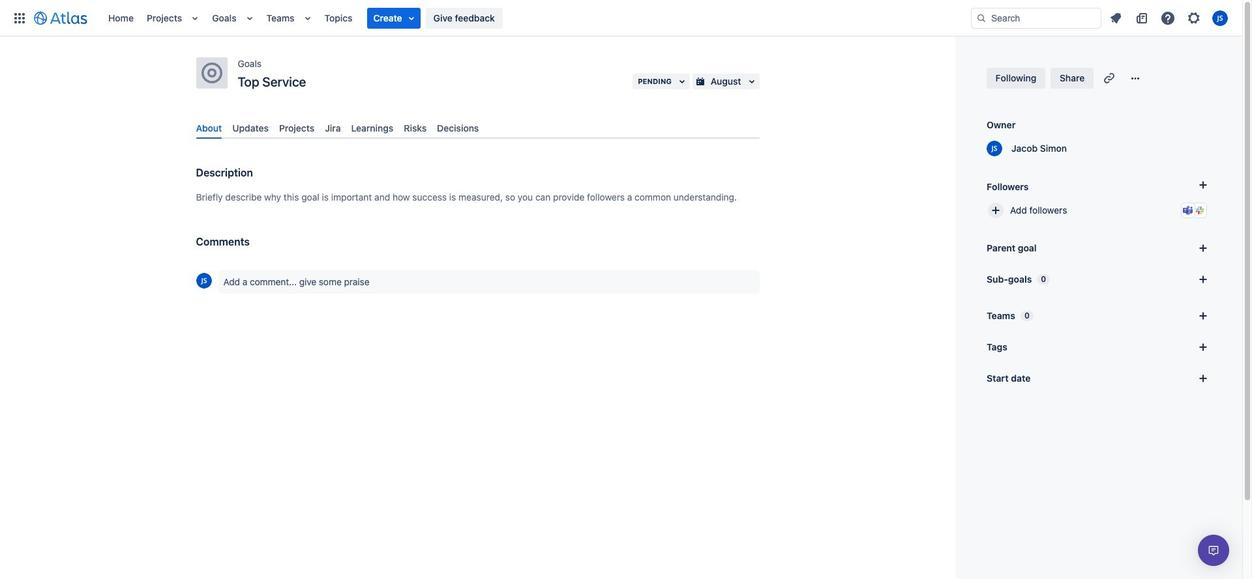 Task type: vqa. For each thing, say whether or not it's contained in the screenshot.
6th More Icon from the top
no



Task type: describe. For each thing, give the bounding box(es) containing it.
add a follower image
[[1195, 177, 1211, 193]]

Search field
[[971, 7, 1101, 28]]

top element
[[8, 0, 971, 36]]

add follower image
[[988, 203, 1004, 218]]

goal icon image
[[201, 63, 222, 83]]

notifications image
[[1108, 10, 1124, 26]]

account image
[[1212, 10, 1228, 26]]

search image
[[976, 13, 987, 23]]

help image
[[1160, 10, 1176, 26]]



Task type: locate. For each thing, give the bounding box(es) containing it.
0 horizontal spatial list
[[102, 0, 971, 36]]

banner
[[0, 0, 1242, 37]]

open intercom messenger image
[[1206, 543, 1221, 559]]

msteams logo showing  channels are connected to this goal image
[[1183, 205, 1193, 216]]

settings image
[[1186, 10, 1202, 26]]

more icon image
[[1128, 70, 1143, 86]]

list item inside list
[[367, 7, 420, 28]]

slack logo showing nan channels are connected to this goal image
[[1195, 205, 1205, 216]]

list
[[102, 0, 971, 36], [1104, 7, 1234, 28]]

1 horizontal spatial list
[[1104, 7, 1234, 28]]

list item
[[367, 7, 420, 28]]

switch to... image
[[12, 10, 27, 26]]

tab list
[[191, 117, 765, 139]]

None search field
[[971, 7, 1101, 28]]



